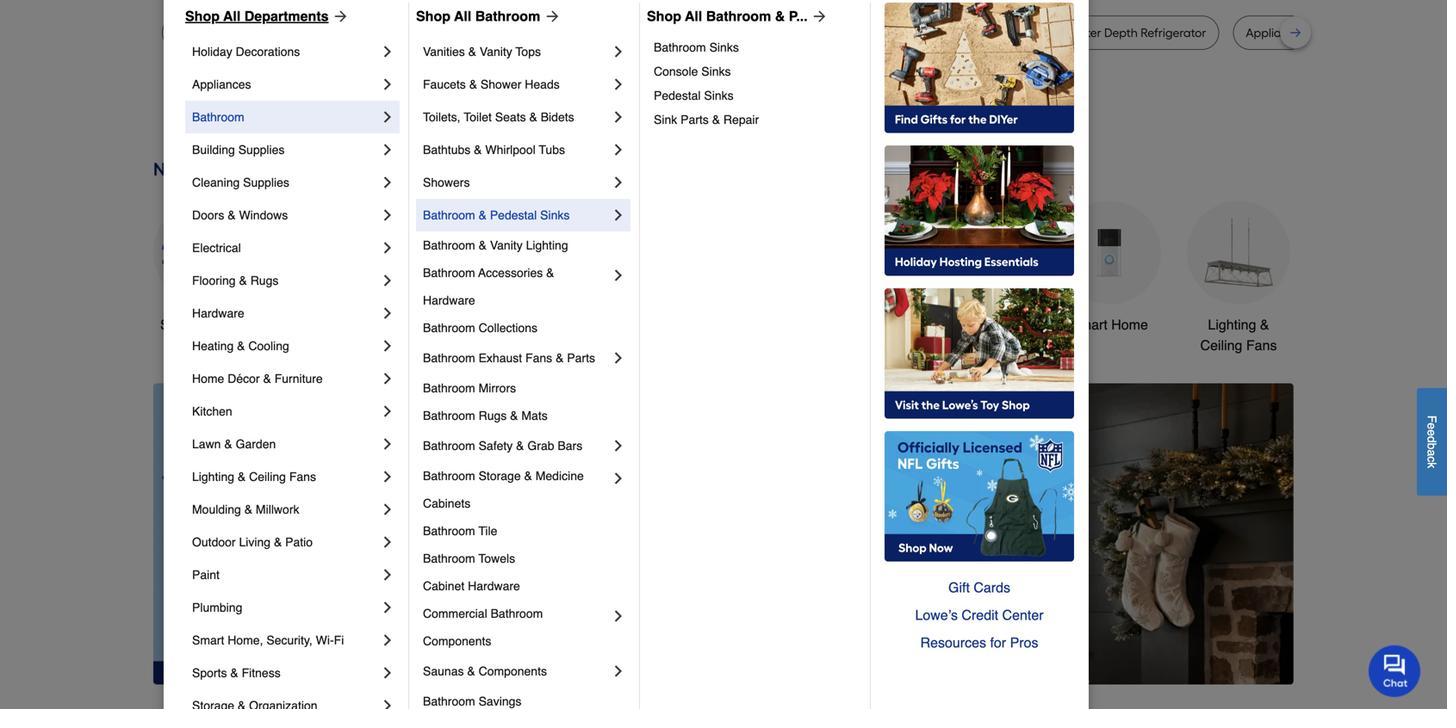 Task type: describe. For each thing, give the bounding box(es) containing it.
1 e from the top
[[1425, 423, 1439, 430]]

chevron right image for bathroom
[[379, 109, 396, 126]]

arrow right image for shop all bathroom & p...
[[808, 8, 829, 25]]

holiday decorations link
[[192, 35, 379, 68]]

outdoor tools & equipment
[[802, 317, 901, 354]]

chevron right image for lawn & garden
[[379, 436, 396, 453]]

windows
[[239, 208, 288, 222]]

1 horizontal spatial arrow right image
[[1262, 534, 1279, 552]]

bathroom tile link
[[423, 518, 627, 545]]

moulding & millwork
[[192, 503, 299, 517]]

chevron right image for electrical
[[379, 240, 396, 257]]

sinks up bathroom & vanity lighting 'link'
[[540, 208, 570, 222]]

bathroom tile
[[423, 525, 497, 538]]

p...
[[789, 8, 808, 24]]

parts inside sink parts & repair link
[[681, 113, 709, 127]]

commercial bathroom components link
[[423, 601, 610, 656]]

bidets
[[541, 110, 574, 124]]

flooring & rugs link
[[192, 264, 379, 297]]

gift cards
[[949, 580, 1011, 596]]

recommended searches for you heading
[[153, 0, 1294, 2]]

chevron right image for sports & fitness
[[379, 665, 396, 682]]

c
[[1425, 457, 1439, 463]]

chevron right image for bathtubs & whirlpool tubs
[[610, 141, 627, 159]]

chevron right image for hardware
[[379, 305, 396, 322]]

chevron right image for outdoor living & patio
[[379, 534, 396, 551]]

heating & cooling
[[192, 339, 289, 353]]

for
[[990, 635, 1006, 651]]

gift cards link
[[885, 575, 1074, 602]]

chevron right image for building supplies
[[379, 141, 396, 159]]

appliance
[[1246, 25, 1302, 40]]

0 vertical spatial bathroom link
[[192, 101, 379, 134]]

dishwasher
[[954, 25, 1017, 40]]

chevron right image for holiday decorations
[[379, 43, 396, 60]]

cards
[[974, 580, 1011, 596]]

bathroom accessories & hardware
[[423, 266, 558, 308]]

decorations for holiday
[[236, 45, 300, 59]]

2 horizontal spatial fans
[[1247, 338, 1277, 354]]

shop all departments link
[[185, 6, 349, 27]]

doors
[[192, 208, 224, 222]]

holiday decorations
[[192, 45, 300, 59]]

tools link
[[412, 201, 515, 336]]

a
[[1425, 450, 1439, 457]]

building supplies
[[192, 143, 285, 157]]

building
[[192, 143, 235, 157]]

heating & cooling link
[[192, 330, 379, 363]]

new deals every day during 25 days of deals image
[[153, 155, 1294, 184]]

ge for ge profile refrigerator
[[404, 25, 420, 40]]

f e e d b a c k button
[[1417, 388, 1447, 496]]

saunas
[[423, 665, 464, 679]]

1 horizontal spatial bathroom link
[[929, 201, 1032, 336]]

appliances link
[[192, 68, 379, 101]]

vanities & vanity tops
[[423, 45, 541, 59]]

departments
[[244, 8, 329, 24]]

chevron right image for cleaning supplies
[[379, 174, 396, 191]]

chevron right image for paint
[[379, 567, 396, 584]]

bathroom for bathroom sinks
[[654, 40, 706, 54]]

resources for pros
[[921, 635, 1039, 651]]

chevron right image for lighting & ceiling fans
[[379, 469, 396, 486]]

chevron right image for plumbing
[[379, 600, 396, 617]]

shop all deals link
[[153, 201, 257, 336]]

commercial bathroom components
[[423, 607, 546, 649]]

bathroom for bathroom & vanity lighting
[[423, 239, 475, 252]]

flooring
[[192, 274, 236, 288]]

lawn & garden link
[[192, 428, 379, 461]]

depth
[[1105, 25, 1138, 40]]

vanities & vanity tops link
[[423, 35, 610, 68]]

towels
[[479, 552, 515, 566]]

mats
[[522, 409, 548, 423]]

bathroom rugs & mats
[[423, 409, 548, 423]]

components for commercial bathroom components
[[423, 635, 491, 649]]

repair
[[724, 113, 759, 127]]

equipment
[[818, 338, 884, 354]]

tops
[[516, 45, 541, 59]]

lowe's credit center link
[[885, 602, 1074, 630]]

hardware link
[[192, 297, 379, 330]]

chevron right image for home décor & furniture
[[379, 370, 396, 388]]

savings
[[479, 695, 522, 709]]

chevron right image for saunas & components
[[610, 663, 627, 681]]

vanity for lighting
[[490, 239, 523, 252]]

bathroom & vanity lighting
[[423, 239, 568, 252]]

find gifts for the diyer. image
[[885, 3, 1074, 134]]

counter
[[1057, 25, 1102, 40]]

smart home, security, wi-fi
[[192, 634, 344, 648]]

tile
[[479, 525, 497, 538]]

0 vertical spatial lighting & ceiling fans
[[1201, 317, 1277, 354]]

arrow left image
[[474, 534, 491, 552]]

2 horizontal spatial lighting
[[1208, 317, 1257, 333]]

chevron right image for kitchen
[[379, 403, 396, 420]]

faucets & shower heads
[[423, 78, 560, 91]]

lawn & garden
[[192, 438, 276, 451]]

bathroom & pedestal sinks link
[[423, 199, 610, 232]]

electrical link
[[192, 232, 379, 264]]

bathroom for bathroom safety & grab bars
[[423, 439, 475, 453]]

sports & fitness
[[192, 667, 281, 681]]

chevron right image for bathroom exhaust fans & parts
[[610, 350, 627, 367]]

all for shop all departments
[[223, 8, 241, 24]]

shop all bathroom & p...
[[647, 8, 808, 24]]

toilets, toilet seats & bidets link
[[423, 101, 610, 134]]

chevron right image for appliances
[[379, 76, 396, 93]]

outdoor tools & equipment link
[[800, 201, 903, 356]]

bathroom towels link
[[423, 545, 627, 573]]

sink parts & repair
[[654, 113, 759, 127]]

wi-
[[316, 634, 334, 648]]

doors & windows
[[192, 208, 288, 222]]

chevron right image for faucets & shower heads
[[610, 76, 627, 93]]

showers link
[[423, 166, 610, 199]]

kitchen
[[192, 405, 232, 419]]

scroll to item #4 element
[[913, 652, 958, 663]]

mirrors
[[479, 382, 516, 395]]

lowe's credit center
[[915, 608, 1044, 624]]

all for shop all deals
[[196, 317, 211, 333]]

0 horizontal spatial fans
[[289, 470, 316, 484]]

chevron right image for heating & cooling
[[379, 338, 396, 355]]

supplies for cleaning supplies
[[243, 176, 289, 190]]

door
[[605, 25, 632, 40]]

arrow right image for shop all departments
[[329, 8, 349, 25]]

sinks for pedestal sinks
[[704, 89, 734, 103]]

sink
[[654, 113, 677, 127]]

chevron right image for bathroom storage & medicine cabinets
[[610, 470, 627, 488]]

storage
[[479, 470, 521, 483]]

refrigerator for counter depth refrigerator
[[1141, 25, 1206, 40]]

lighting inside 'link'
[[526, 239, 568, 252]]

accessories
[[478, 266, 543, 280]]

bathroom safety & grab bars
[[423, 439, 583, 453]]

bathroom & vanity lighting link
[[423, 232, 627, 259]]

b
[[1425, 443, 1439, 450]]

holiday hosting essentials. image
[[885, 146, 1074, 277]]

cabinets
[[423, 497, 471, 511]]

bathroom for bathroom towels
[[423, 552, 475, 566]]

bathroom exhaust fans & parts
[[423, 352, 595, 365]]

faucets & shower heads link
[[423, 68, 610, 101]]

scroll to item #2 image
[[830, 654, 871, 661]]

shop
[[160, 317, 192, 333]]

christmas
[[562, 317, 624, 333]]

bathroom for bathroom collections
[[423, 321, 475, 335]]

ge for ge profile
[[861, 25, 877, 40]]



Task type: locate. For each thing, give the bounding box(es) containing it.
all inside "link"
[[223, 8, 241, 24]]

all up heating
[[196, 317, 211, 333]]

1 vertical spatial lighting & ceiling fans
[[192, 470, 316, 484]]

chat invite button image
[[1369, 645, 1422, 698]]

lowe's wishes you and your family a happy hanukkah. image
[[153, 95, 1294, 138]]

chevron right image for showers
[[610, 174, 627, 191]]

0 horizontal spatial ceiling
[[249, 470, 286, 484]]

0 vertical spatial lighting & ceiling fans link
[[1187, 201, 1291, 356]]

sports & fitness link
[[192, 657, 379, 690]]

0 vertical spatial outdoor
[[802, 317, 852, 333]]

0 vertical spatial pedestal
[[654, 89, 701, 103]]

smart for smart home, security, wi-fi
[[192, 634, 224, 648]]

1 horizontal spatial lighting
[[526, 239, 568, 252]]

e
[[1425, 423, 1439, 430], [1425, 430, 1439, 437]]

1 horizontal spatial pedestal
[[654, 89, 701, 103]]

all up holiday decorations
[[223, 8, 241, 24]]

1 horizontal spatial home
[[1112, 317, 1148, 333]]

shop all bathroom & p... link
[[647, 6, 829, 27]]

0 horizontal spatial tools
[[447, 317, 480, 333]]

cabinet
[[423, 580, 465, 594]]

console sinks
[[654, 65, 731, 78]]

hardware inside bathroom accessories & hardware
[[423, 294, 475, 308]]

bathroom towels
[[423, 552, 515, 566]]

shop for shop all departments
[[185, 8, 220, 24]]

refrigerator
[[460, 25, 526, 40], [634, 25, 700, 40], [1141, 25, 1206, 40]]

shop all bathroom
[[416, 8, 540, 24]]

decorations
[[236, 45, 300, 59], [556, 338, 630, 354]]

home inside "link"
[[192, 372, 224, 386]]

50 percent off all artificial christmas trees, holiday lights and more. image
[[459, 384, 1294, 685]]

chevron right image for toilets, toilet seats & bidets
[[610, 109, 627, 126]]

bathroom savings link
[[423, 688, 627, 710]]

0 horizontal spatial decorations
[[236, 45, 300, 59]]

all up bathroom sinks
[[685, 8, 702, 24]]

0 horizontal spatial refrigerator
[[460, 25, 526, 40]]

1 horizontal spatial outdoor
[[802, 317, 852, 333]]

outdoor down moulding
[[192, 536, 236, 550]]

counter depth refrigerator
[[1057, 25, 1206, 40]]

d
[[1425, 437, 1439, 443]]

visit the lowe's toy shop. image
[[885, 289, 1074, 420]]

furniture
[[275, 372, 323, 386]]

shop all bathroom link
[[416, 6, 561, 27]]

arrow right image inside shop all bathroom link
[[540, 8, 561, 25]]

profile for ge profile refrigerator
[[423, 25, 457, 40]]

sinks down shop all bathroom & p... on the top
[[710, 40, 739, 54]]

2 arrow right image from the left
[[808, 8, 829, 25]]

supplies inside 'link'
[[238, 143, 285, 157]]

1 vertical spatial smart
[[192, 634, 224, 648]]

0 horizontal spatial lighting
[[192, 470, 234, 484]]

bathroom for bathroom storage & medicine cabinets
[[423, 470, 475, 483]]

1 vertical spatial home
[[192, 372, 224, 386]]

all for shop all bathroom & p...
[[685, 8, 702, 24]]

0 horizontal spatial smart
[[192, 634, 224, 648]]

officially licensed n f l gifts. shop now. image
[[885, 432, 1074, 563]]

1 vertical spatial pedestal
[[490, 208, 537, 222]]

lighting & ceiling fans link
[[1187, 201, 1291, 356], [192, 461, 379, 494]]

vanity inside bathroom & vanity lighting 'link'
[[490, 239, 523, 252]]

0 horizontal spatial arrow right image
[[329, 8, 349, 25]]

1 vertical spatial components
[[479, 665, 547, 679]]

bathroom for bathroom accessories & hardware
[[423, 266, 475, 280]]

bathroom for bathroom rugs & mats
[[423, 409, 475, 423]]

vanity left "tops"
[[480, 45, 512, 59]]

home,
[[228, 634, 263, 648]]

pedestal down console
[[654, 89, 701, 103]]

bathroom for bathroom tile
[[423, 525, 475, 538]]

1 horizontal spatial arrow right image
[[808, 8, 829, 25]]

sinks inside "link"
[[704, 89, 734, 103]]

components for saunas & components
[[479, 665, 547, 679]]

arrow right image inside shop all bathroom & p... link
[[808, 8, 829, 25]]

bathroom exhaust fans & parts link
[[423, 342, 610, 375]]

resources for pros link
[[885, 630, 1074, 657]]

shop all deals
[[160, 317, 250, 333]]

vanity up the accessories
[[490, 239, 523, 252]]

refrigerator for french door refrigerator
[[634, 25, 700, 40]]

tools up equipment
[[855, 317, 887, 333]]

heating
[[192, 339, 234, 353]]

1 horizontal spatial refrigerator
[[634, 25, 700, 40]]

e up d
[[1425, 423, 1439, 430]]

moulding
[[192, 503, 241, 517]]

1 vertical spatial bathroom link
[[929, 201, 1032, 336]]

appliances
[[192, 78, 251, 91]]

bathroom for bathroom exhaust fans & parts
[[423, 352, 475, 365]]

2 ge from the left
[[861, 25, 877, 40]]

1 vertical spatial vanity
[[490, 239, 523, 252]]

cabinet hardware link
[[423, 573, 627, 601]]

decorations for christmas
[[556, 338, 630, 354]]

0 horizontal spatial outdoor
[[192, 536, 236, 550]]

moulding & millwork link
[[192, 494, 379, 526]]

0 vertical spatial rugs
[[250, 274, 279, 288]]

0 horizontal spatial arrow right image
[[540, 8, 561, 25]]

center
[[1002, 608, 1044, 624]]

arrow right image inside 'shop all departments' "link"
[[329, 8, 349, 25]]

f e e d b a c k
[[1425, 416, 1439, 469]]

1 shop from the left
[[185, 8, 220, 24]]

rugs down mirrors
[[479, 409, 507, 423]]

k
[[1425, 463, 1439, 469]]

outdoor living & patio link
[[192, 526, 379, 559]]

shop for shop all bathroom
[[416, 8, 451, 24]]

shop these last-minute gifts. $99 or less. quantities are limited and won't last. image
[[153, 384, 432, 685]]

refrigerator right depth
[[1141, 25, 1206, 40]]

décor
[[228, 372, 260, 386]]

bathroom storage & medicine cabinets
[[423, 470, 587, 511]]

1 vertical spatial supplies
[[243, 176, 289, 190]]

bathroom for bathroom mirrors
[[423, 382, 475, 395]]

1 horizontal spatial tools
[[855, 317, 887, 333]]

shop up holiday
[[185, 8, 220, 24]]

1 horizontal spatial smart
[[1071, 317, 1108, 333]]

chevron right image
[[610, 76, 627, 93], [379, 174, 396, 191], [610, 174, 627, 191], [610, 207, 627, 224], [379, 240, 396, 257], [610, 267, 627, 284], [379, 338, 396, 355], [379, 370, 396, 388], [610, 438, 627, 455], [379, 632, 396, 650], [610, 663, 627, 681], [379, 698, 396, 710]]

outdoor inside outdoor tools & equipment
[[802, 317, 852, 333]]

2 shop from the left
[[416, 8, 451, 24]]

bars
[[558, 439, 583, 453]]

parts inside bathroom exhaust fans & parts link
[[567, 352, 595, 365]]

chevron right image for commercial bathroom components
[[610, 608, 627, 625]]

building supplies link
[[192, 134, 379, 166]]

outdoor for outdoor tools & equipment
[[802, 317, 852, 333]]

1 arrow right image from the left
[[329, 8, 349, 25]]

supplies
[[238, 143, 285, 157], [243, 176, 289, 190]]

0 horizontal spatial profile
[[423, 25, 457, 40]]

outdoor up equipment
[[802, 317, 852, 333]]

profile for ge profile
[[880, 25, 914, 40]]

2 profile from the left
[[880, 25, 914, 40]]

components up bathroom savings link
[[479, 665, 547, 679]]

tools down bathroom accessories & hardware
[[447, 317, 480, 333]]

1 vertical spatial outdoor
[[192, 536, 236, 550]]

sinks for bathroom sinks
[[710, 40, 739, 54]]

components inside the commercial bathroom components
[[423, 635, 491, 649]]

garden
[[236, 438, 276, 451]]

0 vertical spatial home
[[1112, 317, 1148, 333]]

hardware up the bathroom collections
[[423, 294, 475, 308]]

bathroom & pedestal sinks
[[423, 208, 570, 222]]

lawn
[[192, 438, 221, 451]]

bathroom for bathroom & pedestal sinks
[[423, 208, 475, 222]]

bathroom sinks link
[[654, 35, 858, 59]]

1 horizontal spatial profile
[[880, 25, 914, 40]]

resources
[[921, 635, 986, 651]]

sinks for console sinks
[[702, 65, 731, 78]]

chevron right image
[[379, 43, 396, 60], [610, 43, 627, 60], [379, 76, 396, 93], [379, 109, 396, 126], [610, 109, 627, 126], [379, 141, 396, 159], [610, 141, 627, 159], [379, 207, 396, 224], [379, 272, 396, 289], [379, 305, 396, 322], [610, 350, 627, 367], [379, 403, 396, 420], [379, 436, 396, 453], [379, 469, 396, 486], [610, 470, 627, 488], [379, 501, 396, 519], [379, 534, 396, 551], [379, 567, 396, 584], [379, 600, 396, 617], [610, 608, 627, 625], [379, 665, 396, 682]]

0 horizontal spatial parts
[[567, 352, 595, 365]]

chevron right image for smart home, security, wi-fi
[[379, 632, 396, 650]]

christmas decorations link
[[541, 201, 644, 356]]

1 vertical spatial lighting & ceiling fans link
[[192, 461, 379, 494]]

0 vertical spatial smart
[[1071, 317, 1108, 333]]

smart home
[[1071, 317, 1148, 333]]

pedestal sinks link
[[654, 84, 858, 108]]

& inside 'link'
[[479, 239, 487, 252]]

1 horizontal spatial shop
[[416, 8, 451, 24]]

chevron right image for doors & windows
[[379, 207, 396, 224]]

hardware down towels
[[468, 580, 520, 594]]

christmas decorations
[[556, 317, 630, 354]]

1 horizontal spatial ceiling
[[1201, 338, 1243, 354]]

0 vertical spatial arrow right image
[[540, 8, 561, 25]]

heads
[[525, 78, 560, 91]]

deals
[[215, 317, 250, 333]]

2 horizontal spatial shop
[[647, 8, 681, 24]]

all for shop all bathroom
[[454, 8, 472, 24]]

smart for smart home
[[1071, 317, 1108, 333]]

2 horizontal spatial refrigerator
[[1141, 25, 1206, 40]]

whirlpool
[[485, 143, 536, 157]]

bathroom inside bathroom accessories & hardware
[[423, 266, 475, 280]]

2 refrigerator from the left
[[634, 25, 700, 40]]

1 vertical spatial rugs
[[479, 409, 507, 423]]

chevron right image for bathroom & pedestal sinks
[[610, 207, 627, 224]]

2 e from the top
[[1425, 430, 1439, 437]]

0 vertical spatial parts
[[681, 113, 709, 127]]

0 vertical spatial decorations
[[236, 45, 300, 59]]

arrow right image
[[329, 8, 349, 25], [808, 8, 829, 25]]

ceiling
[[1201, 338, 1243, 354], [249, 470, 286, 484]]

fi
[[334, 634, 344, 648]]

ge profile refrigerator
[[404, 25, 526, 40]]

sinks down bathroom sinks
[[702, 65, 731, 78]]

1 horizontal spatial lighting & ceiling fans
[[1201, 317, 1277, 354]]

arrow right image up holiday decorations link
[[329, 8, 349, 25]]

sinks up sink parts & repair
[[704, 89, 734, 103]]

outdoor
[[802, 317, 852, 333], [192, 536, 236, 550]]

all up ge profile refrigerator
[[454, 8, 472, 24]]

vanity for tops
[[480, 45, 512, 59]]

tools inside outdoor tools & equipment
[[855, 317, 887, 333]]

pedestal up bathroom & vanity lighting 'link'
[[490, 208, 537, 222]]

0 vertical spatial supplies
[[238, 143, 285, 157]]

chevron right image for bathroom accessories & hardware
[[610, 267, 627, 284]]

1 vertical spatial arrow right image
[[1262, 534, 1279, 552]]

e up b
[[1425, 430, 1439, 437]]

outdoor for outdoor living & patio
[[192, 536, 236, 550]]

arrow right image
[[540, 8, 561, 25], [1262, 534, 1279, 552]]

refrigerator for ge profile refrigerator
[[460, 25, 526, 40]]

smart
[[1071, 317, 1108, 333], [192, 634, 224, 648]]

3 shop from the left
[[647, 8, 681, 24]]

arrow right image up bathroom sinks link
[[808, 8, 829, 25]]

supplies up 'cleaning supplies'
[[238, 143, 285, 157]]

home
[[1112, 317, 1148, 333], [192, 372, 224, 386]]

bathroom inside 'link'
[[423, 239, 475, 252]]

sink parts & repair link
[[654, 108, 858, 132]]

& inside bathroom storage & medicine cabinets
[[524, 470, 532, 483]]

gift
[[949, 580, 970, 596]]

bathroom inside the commercial bathroom components
[[491, 607, 543, 621]]

components down commercial
[[423, 635, 491, 649]]

0 horizontal spatial shop
[[185, 8, 220, 24]]

0 horizontal spatial home
[[192, 372, 224, 386]]

holiday
[[192, 45, 232, 59]]

safety
[[479, 439, 513, 453]]

appliance package
[[1246, 25, 1353, 40]]

0 horizontal spatial lighting & ceiling fans
[[192, 470, 316, 484]]

bathroom mirrors
[[423, 382, 516, 395]]

chevron right image for flooring & rugs
[[379, 272, 396, 289]]

decorations down christmas
[[556, 338, 630, 354]]

0 vertical spatial components
[[423, 635, 491, 649]]

chevron right image for vanities & vanity tops
[[610, 43, 627, 60]]

& inside outdoor tools & equipment
[[891, 317, 901, 333]]

faucets
[[423, 78, 466, 91]]

supplies for building supplies
[[238, 143, 285, 157]]

parts down christmas
[[567, 352, 595, 365]]

sports
[[192, 667, 227, 681]]

sinks
[[710, 40, 739, 54], [702, 65, 731, 78], [704, 89, 734, 103], [540, 208, 570, 222]]

1 vertical spatial parts
[[567, 352, 595, 365]]

0 horizontal spatial rugs
[[250, 274, 279, 288]]

2 vertical spatial lighting
[[192, 470, 234, 484]]

shop inside shop all bathroom link
[[416, 8, 451, 24]]

shop for shop all bathroom & p...
[[647, 8, 681, 24]]

credit
[[962, 608, 999, 624]]

1 profile from the left
[[423, 25, 457, 40]]

decorations down 'shop all departments' "link"
[[236, 45, 300, 59]]

chevron right image for bathroom safety & grab bars
[[610, 438, 627, 455]]

shop up french door refrigerator
[[647, 8, 681, 24]]

0 vertical spatial vanity
[[480, 45, 512, 59]]

1 vertical spatial lighting
[[1208, 317, 1257, 333]]

shop inside shop all bathroom & p... link
[[647, 8, 681, 24]]

1 horizontal spatial ge
[[861, 25, 877, 40]]

0 horizontal spatial pedestal
[[490, 208, 537, 222]]

1 horizontal spatial rugs
[[479, 409, 507, 423]]

0 vertical spatial lighting
[[526, 239, 568, 252]]

shop up ge profile refrigerator
[[416, 8, 451, 24]]

0 vertical spatial ceiling
[[1201, 338, 1243, 354]]

1 vertical spatial decorations
[[556, 338, 630, 354]]

refrigerator up bathroom sinks
[[634, 25, 700, 40]]

1 tools from the left
[[447, 317, 480, 333]]

bathroom sinks
[[654, 40, 739, 54]]

refrigerator up vanities & vanity tops
[[460, 25, 526, 40]]

& inside bathroom accessories & hardware
[[546, 266, 554, 280]]

0 horizontal spatial bathroom link
[[192, 101, 379, 134]]

supplies up windows
[[243, 176, 289, 190]]

parts down pedestal sinks
[[681, 113, 709, 127]]

shop all departments
[[185, 8, 329, 24]]

bathtubs & whirlpool tubs
[[423, 143, 565, 157]]

toilets, toilet seats & bidets
[[423, 110, 574, 124]]

1 horizontal spatial lighting & ceiling fans link
[[1187, 201, 1291, 356]]

chevron right image for moulding & millwork
[[379, 501, 396, 519]]

console
[[654, 65, 698, 78]]

3 refrigerator from the left
[[1141, 25, 1206, 40]]

grab
[[528, 439, 554, 453]]

pedestal inside "link"
[[654, 89, 701, 103]]

0 horizontal spatial ge
[[404, 25, 420, 40]]

shop inside 'shop all departments' "link"
[[185, 8, 220, 24]]

1 refrigerator from the left
[[460, 25, 526, 40]]

0 horizontal spatial lighting & ceiling fans link
[[192, 461, 379, 494]]

1 horizontal spatial parts
[[681, 113, 709, 127]]

bathroom for bathroom savings
[[423, 695, 475, 709]]

plumbing link
[[192, 592, 379, 625]]

lighting & ceiling fans
[[1201, 317, 1277, 354], [192, 470, 316, 484]]

1 horizontal spatial fans
[[526, 352, 552, 365]]

french
[[565, 25, 602, 40]]

flooring & rugs
[[192, 274, 279, 288]]

medicine
[[536, 470, 584, 483]]

bathroom inside bathroom storage & medicine cabinets
[[423, 470, 475, 483]]

rugs up hardware link
[[250, 274, 279, 288]]

1 ge from the left
[[404, 25, 420, 40]]

saunas & components
[[423, 665, 547, 679]]

1 horizontal spatial decorations
[[556, 338, 630, 354]]

2 tools from the left
[[855, 317, 887, 333]]

hardware down flooring
[[192, 307, 244, 320]]

1 vertical spatial ceiling
[[249, 470, 286, 484]]

smart home link
[[1058, 201, 1161, 336]]

vanity inside vanities & vanity tops link
[[480, 45, 512, 59]]



Task type: vqa. For each thing, say whether or not it's contained in the screenshot.
the leftmost "last"
no



